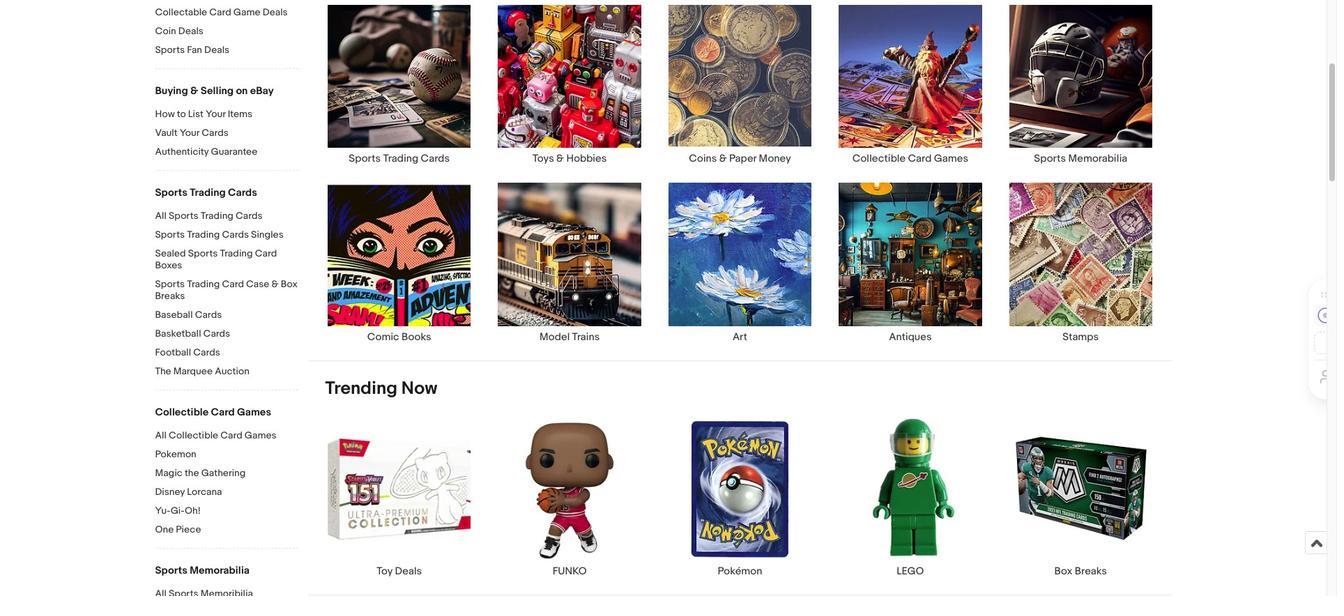 Task type: describe. For each thing, give the bounding box(es) containing it.
list
[[188, 108, 204, 120]]

basketball cards link
[[155, 328, 298, 341]]

magic
[[155, 467, 183, 479]]

hobbies
[[567, 152, 607, 166]]

coin
[[155, 25, 176, 37]]

toy deals
[[377, 565, 422, 578]]

piece
[[176, 524, 201, 536]]

model
[[540, 330, 570, 344]]

box breaks
[[1055, 565, 1108, 578]]

buying
[[155, 84, 188, 98]]

lorcana
[[187, 486, 222, 498]]

model trains
[[540, 330, 600, 344]]

deals down coin deals link
[[204, 44, 230, 56]]

games inside all collectible card games pokemon magic the gathering disney lorcana yu-gi-oh! one piece
[[245, 430, 277, 442]]

box breaks link
[[996, 417, 1167, 578]]

now
[[402, 378, 438, 399]]

how
[[155, 108, 175, 120]]

1 vertical spatial box
[[1055, 565, 1073, 578]]

case
[[246, 278, 270, 290]]

& for coins
[[720, 152, 727, 166]]

money
[[759, 152, 791, 166]]

pokemon
[[155, 449, 197, 460]]

gi-
[[171, 505, 185, 517]]

to
[[177, 108, 186, 120]]

buying & selling on ebay
[[155, 84, 274, 98]]

& for toys
[[557, 152, 564, 166]]

0 horizontal spatial memorabilia
[[190, 564, 250, 578]]

paper
[[730, 152, 757, 166]]

1 vertical spatial collectible card games
[[155, 406, 271, 419]]

1 horizontal spatial memorabilia
[[1069, 152, 1128, 166]]

pokémon
[[718, 565, 763, 578]]

the marquee auction link
[[155, 366, 298, 379]]

deals right game
[[263, 6, 288, 18]]

stamps link
[[996, 182, 1167, 344]]

coins & paper money
[[689, 152, 791, 166]]

sealed
[[155, 248, 186, 259]]

1 vertical spatial games
[[237, 406, 271, 419]]

lego link
[[826, 417, 996, 578]]

card inside all collectible card games pokemon magic the gathering disney lorcana yu-gi-oh! one piece
[[221, 430, 243, 442]]

trending now
[[325, 378, 438, 399]]

the
[[155, 366, 171, 377]]

1 vertical spatial sports memorabilia
[[155, 564, 250, 578]]

auction
[[215, 366, 250, 377]]

disney
[[155, 486, 185, 498]]

all sports trading cards sports trading cards singles sealed sports trading card boxes sports trading card case & box breaks baseball cards basketball cards football cards the marquee auction
[[155, 210, 298, 377]]

items
[[228, 108, 253, 120]]

guarantee
[[211, 146, 258, 158]]

disney lorcana link
[[155, 486, 298, 499]]

ebay
[[250, 84, 274, 98]]

collectible inside all collectible card games pokemon magic the gathering disney lorcana yu-gi-oh! one piece
[[169, 430, 218, 442]]

card inside collectable card game deals coin deals sports fan deals
[[209, 6, 231, 18]]

games inside collectible card games link
[[935, 152, 969, 166]]

0 vertical spatial sports trading cards
[[349, 152, 450, 166]]

1 horizontal spatial collectible card games
[[853, 152, 969, 166]]

coins
[[689, 152, 717, 166]]

vault
[[155, 127, 178, 139]]

& for buying
[[190, 84, 198, 98]]

collectable card game deals coin deals sports fan deals
[[155, 6, 288, 56]]

sports trading cards singles link
[[155, 229, 298, 242]]

sports trading cards link
[[314, 4, 485, 166]]

on
[[236, 84, 248, 98]]

antiques
[[890, 330, 932, 344]]

fan
[[187, 44, 202, 56]]



Task type: locate. For each thing, give the bounding box(es) containing it.
baseball
[[155, 309, 193, 321]]

sports memorabilia
[[1035, 152, 1128, 166], [155, 564, 250, 578]]

basketball
[[155, 328, 201, 340]]

games
[[935, 152, 969, 166], [237, 406, 271, 419], [245, 430, 277, 442]]

1 horizontal spatial box
[[1055, 565, 1073, 578]]

deals right toy
[[395, 565, 422, 578]]

comic books
[[367, 330, 431, 344]]

books
[[402, 330, 431, 344]]

funko link
[[485, 417, 655, 578]]

breaks inside all sports trading cards sports trading cards singles sealed sports trading card boxes sports trading card case & box breaks baseball cards basketball cards football cards the marquee auction
[[155, 290, 185, 302]]

0 horizontal spatial collectible card games
[[155, 406, 271, 419]]

toy
[[377, 565, 393, 578]]

game
[[234, 6, 261, 18]]

pokemon link
[[155, 449, 298, 462]]

pokémon link
[[655, 417, 826, 578]]

all inside all collectible card games pokemon magic the gathering disney lorcana yu-gi-oh! one piece
[[155, 430, 167, 442]]

sports memorabilia link
[[996, 4, 1167, 166]]

all for all collectible card games pokemon magic the gathering disney lorcana yu-gi-oh! one piece
[[155, 430, 167, 442]]

all inside all sports trading cards sports trading cards singles sealed sports trading card boxes sports trading card case & box breaks baseball cards basketball cards football cards the marquee auction
[[155, 210, 167, 222]]

stamps
[[1063, 330, 1099, 344]]

1 horizontal spatial breaks
[[1075, 565, 1108, 578]]

card
[[209, 6, 231, 18], [908, 152, 932, 166], [255, 248, 277, 259], [222, 278, 244, 290], [211, 406, 235, 419], [221, 430, 243, 442]]

breaks
[[155, 290, 185, 302], [1075, 565, 1108, 578]]

0 vertical spatial collectible card games
[[853, 152, 969, 166]]

box
[[281, 278, 298, 290], [1055, 565, 1073, 578]]

0 horizontal spatial sports trading cards
[[155, 186, 257, 199]]

toys & hobbies
[[533, 152, 607, 166]]

sports
[[155, 44, 185, 56], [349, 152, 381, 166], [1035, 152, 1067, 166], [155, 186, 188, 199], [169, 210, 199, 222], [155, 229, 185, 241], [188, 248, 218, 259], [155, 278, 185, 290], [155, 564, 188, 578]]

all up pokemon
[[155, 430, 167, 442]]

baseball cards link
[[155, 309, 298, 322]]

& right toys
[[557, 152, 564, 166]]

sports trading card case & box breaks link
[[155, 278, 298, 303]]

1 vertical spatial all
[[155, 430, 167, 442]]

sports inside collectable card game deals coin deals sports fan deals
[[155, 44, 185, 56]]

football
[[155, 347, 191, 359]]

authenticity
[[155, 146, 209, 158]]

deals up fan
[[178, 25, 204, 37]]

1 vertical spatial memorabilia
[[190, 564, 250, 578]]

lego
[[897, 565, 925, 578]]

toys & hobbies link
[[485, 4, 655, 166]]

your
[[206, 108, 226, 120], [180, 127, 200, 139]]

all collectible card games link
[[155, 430, 298, 443]]

how to list your items link
[[155, 108, 298, 121]]

selling
[[201, 84, 234, 98]]

one piece link
[[155, 524, 298, 537]]

0 vertical spatial sports memorabilia
[[1035, 152, 1128, 166]]

funko
[[553, 565, 587, 578]]

2 vertical spatial collectible
[[169, 430, 218, 442]]

2 all from the top
[[155, 430, 167, 442]]

comic books link
[[314, 182, 485, 344]]

gathering
[[201, 467, 246, 479]]

0 vertical spatial your
[[206, 108, 226, 120]]

1 all from the top
[[155, 210, 167, 222]]

yu-
[[155, 505, 171, 517]]

deals inside "link"
[[395, 565, 422, 578]]

yu-gi-oh! link
[[155, 505, 298, 518]]

vault your cards link
[[155, 127, 298, 140]]

magic the gathering link
[[155, 467, 298, 481]]

comic
[[367, 330, 399, 344]]

sports fan deals link
[[155, 44, 298, 57]]

trains
[[572, 330, 600, 344]]

one
[[155, 524, 174, 536]]

all
[[155, 210, 167, 222], [155, 430, 167, 442]]

singles
[[251, 229, 284, 241]]

1 vertical spatial breaks
[[1075, 565, 1108, 578]]

box inside all sports trading cards sports trading cards singles sealed sports trading card boxes sports trading card case & box breaks baseball cards basketball cards football cards the marquee auction
[[281, 278, 298, 290]]

coin deals link
[[155, 25, 298, 38]]

art
[[733, 330, 748, 344]]

collectible card games link
[[826, 4, 996, 166]]

& right buying
[[190, 84, 198, 98]]

0 horizontal spatial sports memorabilia
[[155, 564, 250, 578]]

1 vertical spatial sports trading cards
[[155, 186, 257, 199]]

1 horizontal spatial your
[[206, 108, 226, 120]]

all for all sports trading cards sports trading cards singles sealed sports trading card boxes sports trading card case & box breaks baseball cards basketball cards football cards the marquee auction
[[155, 210, 167, 222]]

art link
[[655, 182, 826, 344]]

0 vertical spatial box
[[281, 278, 298, 290]]

0 vertical spatial collectible
[[853, 152, 906, 166]]

the
[[185, 467, 199, 479]]

coins & paper money link
[[655, 4, 826, 166]]

all sports trading cards link
[[155, 210, 298, 223]]

all up sealed at the left top of the page
[[155, 210, 167, 222]]

0 vertical spatial games
[[935, 152, 969, 166]]

how to list your items vault your cards authenticity guarantee
[[155, 108, 258, 158]]

all collectible card games pokemon magic the gathering disney lorcana yu-gi-oh! one piece
[[155, 430, 277, 536]]

1 horizontal spatial sports trading cards
[[349, 152, 450, 166]]

boxes
[[155, 259, 182, 271]]

1 vertical spatial collectible
[[155, 406, 209, 419]]

collectible
[[853, 152, 906, 166], [155, 406, 209, 419], [169, 430, 218, 442]]

2 vertical spatial games
[[245, 430, 277, 442]]

collectable
[[155, 6, 207, 18]]

trading
[[383, 152, 419, 166], [190, 186, 226, 199], [201, 210, 234, 222], [187, 229, 220, 241], [220, 248, 253, 259], [187, 278, 220, 290]]

your right list
[[206, 108, 226, 120]]

cards
[[202, 127, 229, 139], [421, 152, 450, 166], [228, 186, 257, 199], [236, 210, 263, 222], [222, 229, 249, 241], [195, 309, 222, 321], [203, 328, 230, 340], [193, 347, 220, 359]]

your down list
[[180, 127, 200, 139]]

marquee
[[173, 366, 213, 377]]

toys
[[533, 152, 554, 166]]

cards inside how to list your items vault your cards authenticity guarantee
[[202, 127, 229, 139]]

1 vertical spatial your
[[180, 127, 200, 139]]

0 vertical spatial memorabilia
[[1069, 152, 1128, 166]]

model trains link
[[485, 182, 655, 344]]

0 vertical spatial all
[[155, 210, 167, 222]]

collectible card games
[[853, 152, 969, 166], [155, 406, 271, 419]]

memorabilia
[[1069, 152, 1128, 166], [190, 564, 250, 578]]

0 horizontal spatial your
[[180, 127, 200, 139]]

0 vertical spatial breaks
[[155, 290, 185, 302]]

& inside all sports trading cards sports trading cards singles sealed sports trading card boxes sports trading card case & box breaks baseball cards basketball cards football cards the marquee auction
[[272, 278, 279, 290]]

& left "paper"
[[720, 152, 727, 166]]

authenticity guarantee link
[[155, 146, 298, 159]]

toy deals link
[[314, 417, 485, 578]]

trending
[[325, 378, 398, 399]]

0 horizontal spatial breaks
[[155, 290, 185, 302]]

oh!
[[185, 505, 201, 517]]

1 horizontal spatial sports memorabilia
[[1035, 152, 1128, 166]]

0 horizontal spatial box
[[281, 278, 298, 290]]

football cards link
[[155, 347, 298, 360]]

& right case
[[272, 278, 279, 290]]

antiques link
[[826, 182, 996, 344]]

sealed sports trading card boxes link
[[155, 248, 298, 273]]

collectable card game deals link
[[155, 6, 298, 20]]



Task type: vqa. For each thing, say whether or not it's contained in the screenshot.
Top associated with $675.06
no



